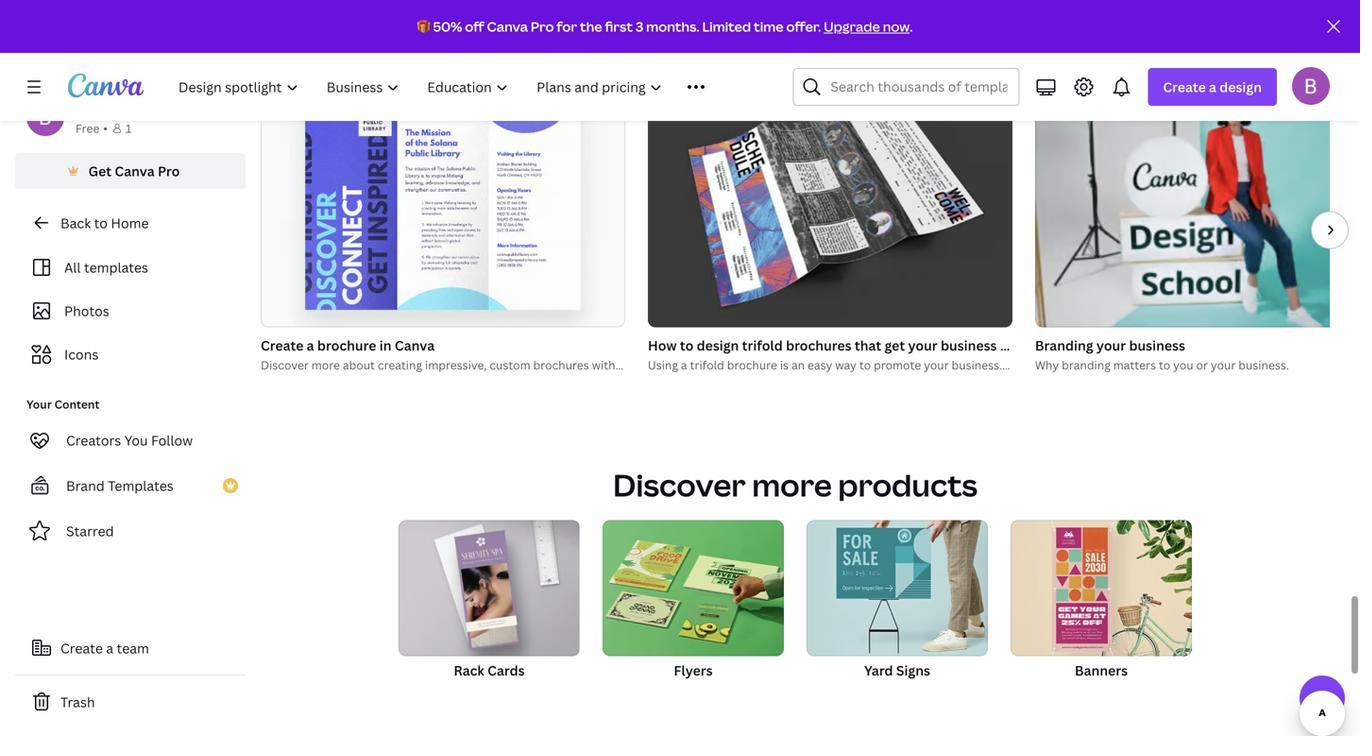 Task type: vqa. For each thing, say whether or not it's contained in the screenshot.
the topmost Account
no



Task type: locate. For each thing, give the bounding box(es) containing it.
how to design trifold brochures that get your business noticed link
[[648, 335, 1050, 356]]

now
[[883, 17, 910, 35]]

upgrade now button
[[824, 17, 910, 35]]

1 horizontal spatial canva
[[395, 336, 435, 354]]

months.
[[646, 17, 700, 35]]

0 horizontal spatial brochures
[[533, 357, 589, 373]]

1 vertical spatial create
[[261, 336, 304, 354]]

creators
[[66, 431, 121, 449]]

to for how
[[680, 336, 694, 354]]

rack cards image
[[399, 520, 580, 656]]

a
[[1210, 78, 1217, 96], [307, 336, 314, 354], [106, 639, 113, 657]]

you
[[124, 431, 148, 449]]

canva up the creating
[[395, 336, 435, 354]]

why
[[1035, 357, 1059, 373]]

flyers
[[674, 661, 713, 679]]

a inside create a brochure in canva discover more about creating impressive, custom brochures with canva.
[[307, 336, 314, 354]]

0 vertical spatial discover
[[261, 357, 309, 373]]

1 horizontal spatial discover
[[613, 464, 746, 505]]

1 vertical spatial a
[[307, 336, 314, 354]]

0 horizontal spatial design
[[697, 336, 739, 354]]

brochures left with
[[533, 357, 589, 373]]

2 business from the left
[[1130, 336, 1186, 354]]

resources
[[763, 30, 914, 71]]

branding
[[1062, 357, 1111, 373]]

rack cards link
[[399, 520, 580, 700]]

upgrade
[[824, 17, 880, 35]]

flyers link
[[603, 520, 784, 700]]

0 horizontal spatial create
[[60, 639, 103, 657]]

to right the back
[[94, 214, 108, 232]]

limited
[[703, 17, 751, 35]]

canva inside button
[[115, 162, 155, 180]]

cards
[[488, 661, 525, 679]]

0 horizontal spatial business
[[941, 336, 997, 354]]

design for a
[[1220, 78, 1262, 96]]

canva
[[487, 17, 528, 35], [115, 162, 155, 180], [395, 336, 435, 354]]

design
[[1220, 78, 1262, 96], [697, 336, 739, 354]]

products
[[838, 464, 978, 505]]

pro
[[531, 17, 554, 35], [158, 162, 180, 180]]

banners link
[[1011, 520, 1193, 700]]

0 vertical spatial to
[[94, 214, 108, 232]]

design left bob builder icon
[[1220, 78, 1262, 96]]

0 vertical spatial design
[[1220, 78, 1262, 96]]

all
[[64, 258, 81, 276]]

2 vertical spatial a
[[106, 639, 113, 657]]

a inside dropdown button
[[1210, 78, 1217, 96]]

1 vertical spatial design
[[697, 336, 739, 354]]

your right or
[[1211, 357, 1236, 373]]

None search field
[[793, 68, 1020, 106]]

1 horizontal spatial a
[[307, 336, 314, 354]]

discover more products
[[613, 464, 978, 505]]

your up matters
[[1097, 336, 1126, 354]]

2 vertical spatial canva
[[395, 336, 435, 354]]

starred link
[[15, 512, 246, 550]]

photos
[[64, 302, 109, 320]]

creators you follow
[[66, 431, 193, 449]]

how to design trifold brochures that get your business noticed image
[[648, 85, 1013, 327]]

design for to
[[697, 336, 739, 354]]

more
[[312, 357, 340, 373], [752, 464, 832, 505]]

2 horizontal spatial to
[[1159, 357, 1171, 373]]

a for design
[[1210, 78, 1217, 96]]

all templates link
[[26, 249, 234, 285]]

1 business from the left
[[941, 336, 997, 354]]

.
[[910, 17, 913, 35]]

0 horizontal spatial more
[[312, 357, 340, 373]]

1 horizontal spatial design
[[1220, 78, 1262, 96]]

create a brochure in canva image
[[261, 85, 625, 327]]

signs
[[897, 661, 931, 679]]

0 vertical spatial more
[[312, 357, 340, 373]]

1 horizontal spatial create
[[261, 336, 304, 354]]

canva inside create a brochure in canva discover more about creating impressive, custom brochures with canva.
[[395, 336, 435, 354]]

to inside "link"
[[94, 214, 108, 232]]

a for brochure
[[307, 336, 314, 354]]

brochures inside create a brochure in canva discover more about creating impressive, custom brochures with canva.
[[533, 357, 589, 373]]

pro inside button
[[158, 162, 180, 180]]

🎁
[[417, 17, 431, 35]]

to left you
[[1159, 357, 1171, 373]]

0 vertical spatial pro
[[531, 17, 554, 35]]

0 horizontal spatial to
[[94, 214, 108, 232]]

2 horizontal spatial a
[[1210, 78, 1217, 96]]

design inside dropdown button
[[1220, 78, 1262, 96]]

0 horizontal spatial discover
[[261, 357, 309, 373]]

3
[[636, 17, 644, 35]]

2 vertical spatial create
[[60, 639, 103, 657]]

1 vertical spatial pro
[[158, 162, 180, 180]]

brochures left the that
[[786, 336, 852, 354]]

more inside create a brochure in canva discover more about creating impressive, custom brochures with canva.
[[312, 357, 340, 373]]

create for create a team
[[60, 639, 103, 657]]

create
[[1164, 78, 1206, 96], [261, 336, 304, 354], [60, 639, 103, 657]]

0 horizontal spatial pro
[[158, 162, 180, 180]]

create a brochure in canva link
[[261, 335, 625, 356]]

offer.
[[787, 17, 821, 35]]

yard signs link
[[807, 520, 988, 700]]

your
[[909, 336, 938, 354], [1097, 336, 1126, 354], [1211, 357, 1236, 373]]

top level navigation element
[[166, 68, 748, 106], [166, 68, 748, 106]]

1 vertical spatial brochures
[[533, 357, 589, 373]]

1 horizontal spatial more
[[752, 464, 832, 505]]

1 horizontal spatial business
[[1130, 336, 1186, 354]]

0 vertical spatial canva
[[487, 17, 528, 35]]

with
[[592, 357, 616, 373]]

the
[[580, 17, 603, 35]]

0 horizontal spatial canva
[[115, 162, 155, 180]]

branding your business image
[[1035, 85, 1361, 327]]

1 vertical spatial to
[[680, 336, 694, 354]]

0 horizontal spatial your
[[909, 336, 938, 354]]

create inside dropdown button
[[1164, 78, 1206, 96]]

icons
[[64, 345, 99, 363]]

templates
[[108, 477, 174, 495]]

brochures
[[786, 336, 852, 354], [533, 357, 589, 373]]

0 vertical spatial create
[[1164, 78, 1206, 96]]

2 vertical spatial to
[[1159, 357, 1171, 373]]

canva right off
[[487, 17, 528, 35]]

back to home link
[[15, 204, 246, 242]]

1 vertical spatial canva
[[115, 162, 155, 180]]

pro left for
[[531, 17, 554, 35]]

business left the noticed
[[941, 336, 997, 354]]

your right "get"
[[909, 336, 938, 354]]

business up matters
[[1130, 336, 1186, 354]]

1 vertical spatial more
[[752, 464, 832, 505]]

create inside button
[[60, 639, 103, 657]]

a inside button
[[106, 639, 113, 657]]

get
[[89, 162, 112, 180]]

canva.
[[618, 357, 656, 373]]

to right how
[[680, 336, 694, 354]]

canva right the get
[[115, 162, 155, 180]]

branding your business link
[[1035, 335, 1361, 356]]

follow
[[151, 431, 193, 449]]

brand templates link
[[15, 467, 246, 505]]

2 horizontal spatial canva
[[487, 17, 528, 35]]

icons link
[[26, 336, 234, 372]]

flyers image
[[603, 520, 784, 656]]

0 horizontal spatial a
[[106, 639, 113, 657]]

create inside create a brochure in canva discover more about creating impressive, custom brochures with canva.
[[261, 336, 304, 354]]

1 horizontal spatial to
[[680, 336, 694, 354]]

2 horizontal spatial create
[[1164, 78, 1206, 96]]

content
[[54, 396, 100, 412]]

pro up back to home "link"
[[158, 162, 180, 180]]

to for back
[[94, 214, 108, 232]]

•
[[103, 120, 108, 136]]

1 vertical spatial discover
[[613, 464, 746, 505]]

0 vertical spatial a
[[1210, 78, 1217, 96]]

noticed
[[1001, 336, 1050, 354]]

trash link
[[15, 683, 246, 721]]

discover
[[261, 357, 309, 373], [613, 464, 746, 505]]

create a team
[[60, 639, 149, 657]]

or
[[1197, 357, 1209, 373]]

design left trifold
[[697, 336, 739, 354]]

free
[[76, 120, 99, 136]]

0 vertical spatial brochures
[[786, 336, 852, 354]]



Task type: describe. For each thing, give the bounding box(es) containing it.
get canva pro button
[[15, 153, 246, 189]]

create a team button
[[15, 629, 246, 667]]

first
[[605, 17, 633, 35]]

team
[[117, 639, 149, 657]]

brand
[[66, 477, 105, 495]]

more resources
[[678, 30, 914, 71]]

more
[[678, 30, 757, 71]]

trifold
[[742, 336, 783, 354]]

how to design trifold brochures that get your business noticed
[[648, 336, 1050, 354]]

your content
[[26, 396, 100, 412]]

rack
[[454, 661, 485, 679]]

custom
[[490, 357, 531, 373]]

brochure
[[317, 336, 377, 354]]

starred
[[66, 522, 114, 540]]

time
[[754, 17, 784, 35]]

matters
[[1114, 357, 1157, 373]]

branding your business why branding matters to you or your business.
[[1035, 336, 1290, 373]]

brand templates
[[66, 477, 174, 495]]

free •
[[76, 120, 108, 136]]

about
[[343, 357, 375, 373]]

create for create a design
[[1164, 78, 1206, 96]]

creating
[[378, 357, 422, 373]]

off
[[465, 17, 484, 35]]

discover inside create a brochure in canva discover more about creating impressive, custom brochures with canva.
[[261, 357, 309, 373]]

branding
[[1035, 336, 1094, 354]]

your
[[26, 396, 52, 412]]

rack cards
[[454, 661, 525, 679]]

photos link
[[26, 293, 234, 329]]

bob builder image
[[1293, 67, 1330, 105]]

home
[[111, 214, 149, 232]]

🎁 50% off canva pro for the first 3 months. limited time offer. upgrade now .
[[417, 17, 913, 35]]

back to home
[[60, 214, 149, 232]]

templates
[[84, 258, 148, 276]]

yard signs image
[[807, 520, 988, 656]]

get
[[885, 336, 905, 354]]

creators you follow link
[[15, 421, 246, 459]]

to inside branding your business why branding matters to you or your business.
[[1159, 357, 1171, 373]]

banners image
[[1011, 520, 1193, 656]]

create a brochure in canva discover more about creating impressive, custom brochures with canva.
[[261, 336, 656, 373]]

business.
[[1239, 357, 1290, 373]]

how
[[648, 336, 677, 354]]

you
[[1174, 357, 1194, 373]]

get canva pro
[[89, 162, 180, 180]]

2 horizontal spatial your
[[1211, 357, 1236, 373]]

1
[[126, 120, 132, 136]]

50%
[[433, 17, 462, 35]]

back
[[60, 214, 91, 232]]

Search search field
[[831, 69, 1008, 105]]

yard signs
[[865, 661, 931, 679]]

all templates
[[64, 258, 148, 276]]

1 horizontal spatial pro
[[531, 17, 554, 35]]

yard
[[865, 661, 894, 679]]

create a design button
[[1148, 68, 1278, 106]]

impressive,
[[425, 357, 487, 373]]

trash
[[60, 693, 95, 711]]

in
[[380, 336, 392, 354]]

business inside branding your business why branding matters to you or your business.
[[1130, 336, 1186, 354]]

that
[[855, 336, 882, 354]]

create for create a brochure in canva discover more about creating impressive, custom brochures with canva.
[[261, 336, 304, 354]]

create a design
[[1164, 78, 1262, 96]]

1 horizontal spatial brochures
[[786, 336, 852, 354]]

for
[[557, 17, 577, 35]]

a for team
[[106, 639, 113, 657]]

banners
[[1075, 661, 1128, 679]]

1 horizontal spatial your
[[1097, 336, 1126, 354]]



